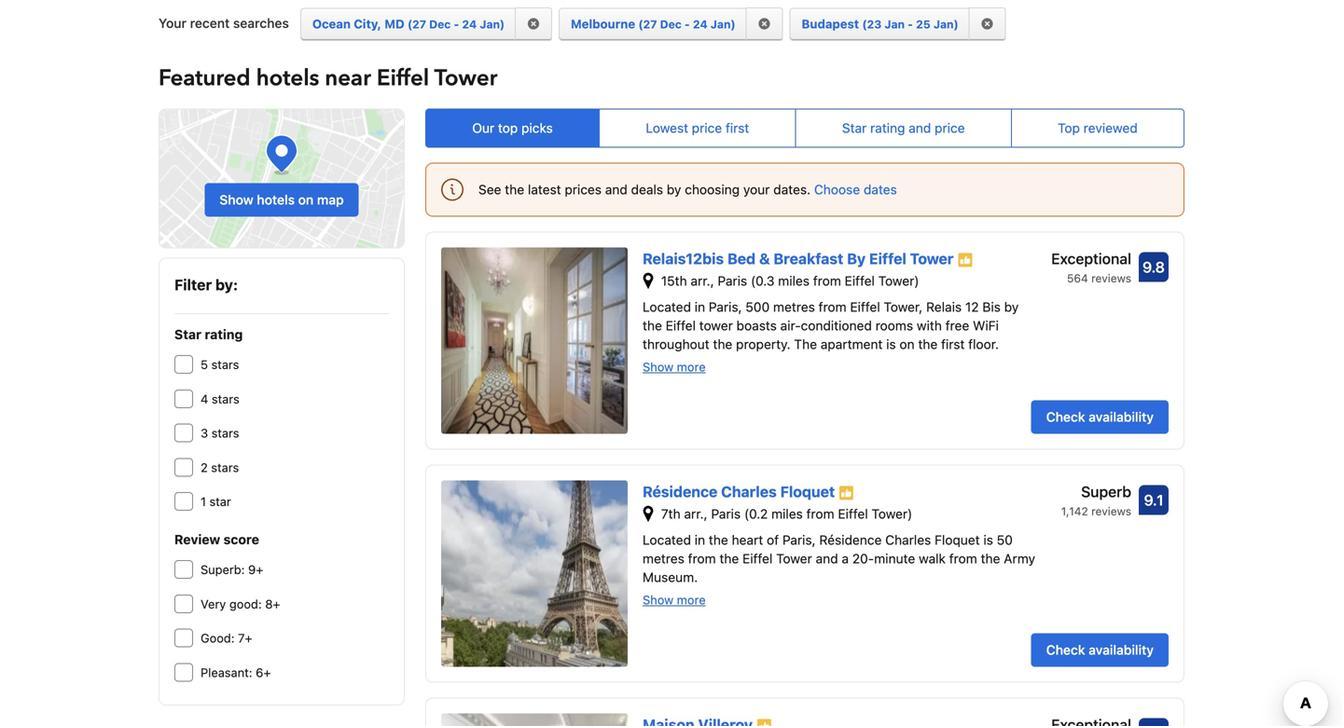 Task type: describe. For each thing, give the bounding box(es) containing it.
deals
[[631, 182, 663, 197]]

lowest price first
[[646, 120, 749, 136]]

&
[[759, 250, 770, 268]]

24 inside ocean city, md (27 dec - 24 jan)
[[462, 18, 477, 31]]

résidence charles floquet, hotel near eiffel tower, paris image
[[441, 481, 628, 667]]

bis
[[982, 300, 1001, 315]]

paris for bed
[[718, 273, 747, 288]]

property.
[[736, 337, 790, 352]]

9.1
[[1144, 491, 1164, 509]]

relais
[[926, 300, 962, 315]]

rooms
[[875, 318, 913, 334]]

exceptional 564 reviews
[[1051, 250, 1131, 285]]

free
[[945, 318, 969, 334]]

tower) for relais12bis bed & breakfast by eiffel tower
[[878, 273, 919, 288]]

star for star rating
[[174, 327, 201, 342]]

relais12bis bed & breakfast by eiffel tower, hotel near eiffel tower, paris image
[[441, 247, 628, 434]]

- inside ocean city, md (27 dec - 24 jan)
[[454, 18, 459, 31]]

review score
[[174, 532, 259, 547]]

in for relais12bis
[[695, 300, 705, 315]]

in for résidence
[[695, 533, 705, 548]]

check availability for 9.8
[[1046, 409, 1154, 425]]

jan
[[884, 18, 905, 31]]

check availability link for 9.1
[[1031, 634, 1169, 667]]

floor.
[[968, 337, 999, 352]]

1
[[201, 495, 206, 509]]

jan) inside ocean city, md (27 dec - 24 jan)
[[480, 18, 505, 31]]

the right see
[[505, 182, 524, 197]]

jan) for melbourne
[[711, 18, 736, 31]]

more inside located in the heart of paris, résidence charles floquet is 50 metres from the eiffel tower and a 20-minute walk from the army museum. show more
[[677, 593, 706, 607]]

stars for 5 stars
[[211, 358, 239, 372]]

résidence inside located in the heart of paris, résidence charles floquet is 50 metres from the eiffel tower and a 20-minute walk from the army museum. show more
[[819, 533, 882, 548]]

heart
[[732, 533, 763, 548]]

50
[[997, 533, 1013, 548]]

the down tower
[[713, 337, 732, 352]]

1 vertical spatial tower
[[910, 250, 954, 268]]

top
[[498, 120, 518, 136]]

our
[[472, 120, 494, 136]]

564
[[1067, 272, 1088, 285]]

show inside located in the heart of paris, résidence charles floquet is 50 metres from the eiffel tower and a 20-minute walk from the army museum. show more
[[643, 593, 674, 607]]

of
[[767, 533, 779, 548]]

6+
[[256, 666, 271, 680]]

15th
[[661, 273, 687, 288]]

8+
[[265, 597, 280, 611]]

metres inside located in paris, 500 metres from eiffel tower, relais 12 bis by the eiffel tower boasts air-conditioned rooms with free wifi throughout the property. the apartment is on the first floor. show more
[[773, 300, 815, 315]]

by
[[847, 250, 866, 268]]

pleasant:
[[201, 666, 252, 680]]

melbourne (27 dec - 24 jan)
[[571, 17, 736, 31]]

show inside button
[[220, 192, 253, 207]]

7th
[[661, 506, 681, 522]]

stars for 3 stars
[[211, 426, 239, 440]]

star
[[209, 495, 231, 509]]

ocean
[[312, 17, 351, 31]]

pleasant: 6+
[[201, 666, 271, 680]]

ocean city,&nbsp;md
 - remove this item from your recent searches image
[[527, 17, 540, 31]]

see the latest prices and deals by choosing your dates. choose dates
[[478, 182, 897, 197]]

your
[[743, 182, 770, 197]]

melbourne
[[571, 17, 635, 31]]

1 star
[[201, 495, 231, 509]]

jan) for budapest
[[933, 18, 959, 31]]

minute
[[874, 551, 915, 567]]

rating for star rating and price
[[870, 120, 905, 136]]

star for star rating and price
[[842, 120, 867, 136]]

miles for &
[[778, 273, 810, 288]]

2 stars
[[201, 461, 239, 475]]

filter by:
[[174, 276, 238, 294]]

featured
[[159, 63, 251, 94]]

check availability for 9.1
[[1046, 642, 1154, 658]]

2
[[201, 461, 208, 475]]

eiffel down by
[[845, 273, 875, 288]]

group for review score
[[174, 561, 389, 683]]

your
[[159, 16, 187, 31]]

(27 inside ocean city, md (27 dec - 24 jan)
[[407, 18, 426, 31]]

ocean city, md (27 dec - 24 jan)
[[312, 17, 505, 31]]

the down heart
[[719, 551, 739, 567]]

prices
[[565, 182, 602, 197]]

and inside status
[[605, 182, 628, 197]]

a
[[842, 551, 849, 567]]

5
[[201, 358, 208, 372]]

5 stars
[[201, 358, 239, 372]]

dates
[[864, 182, 897, 197]]

paris, inside located in the heart of paris, résidence charles floquet is 50 metres from the eiffel tower and a 20-minute walk from the army museum. show more
[[782, 533, 816, 548]]

bed
[[727, 250, 756, 268]]

exceptional
[[1051, 250, 1131, 268]]

searches
[[233, 16, 289, 31]]

(27 inside melbourne (27 dec - 24 jan)
[[638, 18, 657, 31]]

availability for 9.8
[[1089, 409, 1154, 425]]

1,142
[[1061, 505, 1088, 518]]

tower) for résidence charles floquet
[[872, 506, 912, 522]]

good:
[[201, 632, 235, 646]]

9.8
[[1143, 258, 1165, 276]]

latest
[[528, 182, 561, 197]]

show hotels on map
[[220, 192, 344, 207]]

good:
[[229, 597, 262, 611]]

9+
[[248, 563, 263, 577]]

check availability link for 9.8
[[1031, 400, 1169, 434]]

show more button for relais12bis bed & breakfast by eiffel tower
[[643, 359, 706, 375]]

from for (0.2
[[806, 506, 834, 522]]

near
[[325, 63, 371, 94]]

stars for 2 stars
[[211, 461, 239, 475]]

(23
[[862, 18, 882, 31]]

top
[[1058, 120, 1080, 136]]

on inside located in paris, 500 metres from eiffel tower, relais 12 bis by the eiffel tower boasts air-conditioned rooms with free wifi throughout the property. the apartment is on the first floor. show more
[[900, 337, 915, 352]]

2 price from the left
[[935, 120, 965, 136]]

star rating and price
[[842, 120, 965, 136]]

located in the heart of paris, résidence charles floquet is 50 metres from the eiffel tower and a 20-minute walk from the army museum. show more
[[643, 533, 1035, 607]]

arr., for relais12bis
[[691, 273, 714, 288]]

eiffel inside located in the heart of paris, résidence charles floquet is 50 metres from the eiffel tower and a 20-minute walk from the army museum. show more
[[742, 551, 773, 567]]

7th arr., paris (0.2 miles from eiffel tower)
[[661, 506, 912, 522]]

tower
[[699, 318, 733, 334]]

show hotels on map link
[[159, 108, 405, 248]]

air-
[[780, 318, 801, 334]]

more inside located in paris, 500 metres from eiffel tower, relais 12 bis by the eiffel tower boasts air-conditioned rooms with free wifi throughout the property. the apartment is on the first floor. show more
[[677, 360, 706, 374]]

scored 9.1 element
[[1139, 485, 1169, 515]]

dates.
[[773, 182, 811, 197]]

see
[[478, 182, 501, 197]]

reviewed
[[1083, 120, 1138, 136]]

wifi
[[973, 318, 999, 334]]

featured hotels near eiffel tower
[[159, 63, 497, 94]]

good: 7+
[[201, 632, 252, 646]]



Task type: locate. For each thing, give the bounding box(es) containing it.
(0.2
[[744, 506, 768, 522]]

tower down of
[[776, 551, 812, 567]]

0 vertical spatial reviews
[[1091, 272, 1131, 285]]

group containing superb: 9+
[[174, 561, 389, 683]]

1 vertical spatial located
[[643, 533, 691, 548]]

eiffel down heart
[[742, 551, 773, 567]]

check availability link
[[1031, 400, 1169, 434], [1031, 634, 1169, 667]]

apartment
[[821, 337, 883, 352]]

1 horizontal spatial jan)
[[711, 18, 736, 31]]

1 horizontal spatial price
[[935, 120, 965, 136]]

1 vertical spatial tower)
[[872, 506, 912, 522]]

2 vertical spatial and
[[816, 551, 838, 567]]

more down museum.
[[677, 593, 706, 607]]

1 price from the left
[[692, 120, 722, 136]]

1 24 from the left
[[462, 18, 477, 31]]

1 (27 from the left
[[407, 18, 426, 31]]

superb 1,142 reviews
[[1061, 483, 1131, 518]]

stars right 3
[[211, 426, 239, 440]]

0 vertical spatial by
[[667, 182, 681, 197]]

first down free
[[941, 337, 965, 352]]

located inside located in the heart of paris, résidence charles floquet is 50 metres from the eiffel tower and a 20-minute walk from the army museum. show more
[[643, 533, 691, 548]]

check for exceptional
[[1046, 409, 1085, 425]]

star up choose dates "button"
[[842, 120, 867, 136]]

2 stars from the top
[[212, 392, 239, 406]]

reviews inside superb 1,142 reviews
[[1091, 505, 1131, 518]]

1 horizontal spatial -
[[685, 18, 690, 31]]

3 stars
[[201, 426, 239, 440]]

0 horizontal spatial résidence
[[643, 483, 718, 501]]

the
[[794, 337, 817, 352]]

0 horizontal spatial (27
[[407, 18, 426, 31]]

1 vertical spatial and
[[605, 182, 628, 197]]

on
[[298, 192, 314, 207], [900, 337, 915, 352]]

jan) left "melbourne
 - remove this item from your recent searches" icon
[[711, 18, 736, 31]]

0 horizontal spatial is
[[886, 337, 896, 352]]

1 vertical spatial availability
[[1089, 642, 1154, 658]]

0 horizontal spatial dec
[[429, 18, 451, 31]]

eiffel right by
[[869, 250, 906, 268]]

superb:
[[201, 563, 245, 577]]

0 horizontal spatial -
[[454, 18, 459, 31]]

superb: 9+
[[201, 563, 263, 577]]

0 vertical spatial metres
[[773, 300, 815, 315]]

0 horizontal spatial and
[[605, 182, 628, 197]]

1 horizontal spatial (27
[[638, 18, 657, 31]]

metres inside located in the heart of paris, résidence charles floquet is 50 metres from the eiffel tower and a 20-minute walk from the army museum. show more
[[643, 551, 684, 567]]

jan) left 'ocean city,&nbsp;md
 - remove this item from your recent searches' image
[[480, 18, 505, 31]]

1 horizontal spatial floquet
[[935, 533, 980, 548]]

hotels left near on the left
[[256, 63, 319, 94]]

2 check availability from the top
[[1046, 642, 1154, 658]]

1 more from the top
[[677, 360, 706, 374]]

0 vertical spatial in
[[695, 300, 705, 315]]

jan) inside the budapest (23 jan - 25 jan)
[[933, 18, 959, 31]]

1 vertical spatial check availability
[[1046, 642, 1154, 658]]

1 located from the top
[[643, 300, 691, 315]]

- inside the budapest (23 jan - 25 jan)
[[908, 18, 913, 31]]

group containing 5 stars
[[174, 355, 389, 512]]

reviews down "superb"
[[1091, 505, 1131, 518]]

dec inside melbourne (27 dec - 24 jan)
[[660, 18, 682, 31]]

- left "melbourne
 - remove this item from your recent searches" icon
[[685, 18, 690, 31]]

0 vertical spatial is
[[886, 337, 896, 352]]

(0.3
[[751, 273, 775, 288]]

tower,
[[884, 300, 923, 315]]

0 vertical spatial first
[[726, 120, 749, 136]]

show hotels on map button
[[205, 183, 359, 217]]

located for résidence charles floquet
[[643, 533, 691, 548]]

20-
[[852, 551, 874, 567]]

2 more from the top
[[677, 593, 706, 607]]

from right walk
[[949, 551, 977, 567]]

2 vertical spatial show
[[643, 593, 674, 607]]

2 horizontal spatial -
[[908, 18, 913, 31]]

0 vertical spatial rating
[[870, 120, 905, 136]]

reviews for superb
[[1091, 505, 1131, 518]]

reviews down exceptional
[[1091, 272, 1131, 285]]

rating up 5 stars
[[205, 327, 243, 342]]

miles down the relais12bis bed & breakfast by eiffel tower
[[778, 273, 810, 288]]

résidence up 7th
[[643, 483, 718, 501]]

paris, right of
[[782, 533, 816, 548]]

1 group from the top
[[174, 355, 389, 512]]

budapest (23 jan - 25 jan)
[[802, 17, 959, 31]]

jan) right 25
[[933, 18, 959, 31]]

your recent searches
[[159, 16, 289, 31]]

2 (27 from the left
[[638, 18, 657, 31]]

paris, inside located in paris, 500 metres from eiffel tower, relais 12 bis by the eiffel tower boasts air-conditioned rooms with free wifi throughout the property. the apartment is on the first floor. show more
[[709, 300, 742, 315]]

2 24 from the left
[[693, 18, 708, 31]]

0 horizontal spatial by
[[667, 182, 681, 197]]

dec right city, md
[[429, 18, 451, 31]]

in up tower
[[695, 300, 705, 315]]

in inside located in paris, 500 metres from eiffel tower, relais 12 bis by the eiffel tower boasts air-conditioned rooms with free wifi throughout the property. the apartment is on the first floor. show more
[[695, 300, 705, 315]]

arr., right 7th
[[684, 506, 708, 522]]

throughout
[[643, 337, 709, 352]]

24 left "melbourne
 - remove this item from your recent searches" icon
[[693, 18, 708, 31]]

1 horizontal spatial tower
[[776, 551, 812, 567]]

jan) inside melbourne (27 dec - 24 jan)
[[711, 18, 736, 31]]

on left map
[[298, 192, 314, 207]]

- inside melbourne (27 dec - 24 jan)
[[685, 18, 690, 31]]

1 horizontal spatial first
[[941, 337, 965, 352]]

by right the deals
[[667, 182, 681, 197]]

1 horizontal spatial on
[[900, 337, 915, 352]]

0 horizontal spatial paris,
[[709, 300, 742, 315]]

- left 25
[[908, 18, 913, 31]]

24 left 'ocean city,&nbsp;md
 - remove this item from your recent searches' image
[[462, 18, 477, 31]]

1 vertical spatial is
[[983, 533, 993, 548]]

located inside located in paris, 500 metres from eiffel tower, relais 12 bis by the eiffel tower boasts air-conditioned rooms with free wifi throughout the property. the apartment is on the first floor. show more
[[643, 300, 691, 315]]

1 horizontal spatial dec
[[660, 18, 682, 31]]

show down throughout
[[643, 360, 674, 374]]

in
[[695, 300, 705, 315], [695, 533, 705, 548]]

3 - from the left
[[908, 18, 913, 31]]

1 vertical spatial arr.,
[[684, 506, 708, 522]]

by right bis
[[1004, 300, 1019, 315]]

tower) up tower,
[[878, 273, 919, 288]]

0 vertical spatial résidence
[[643, 483, 718, 501]]

eiffel up "conditioned" at the top right of the page
[[850, 300, 880, 315]]

0 vertical spatial check availability
[[1046, 409, 1154, 425]]

1 - from the left
[[454, 18, 459, 31]]

paris down bed
[[718, 273, 747, 288]]

hotels for show
[[257, 192, 295, 207]]

0 horizontal spatial rating
[[205, 327, 243, 342]]

0 horizontal spatial metres
[[643, 551, 684, 567]]

0 horizontal spatial on
[[298, 192, 314, 207]]

1 horizontal spatial and
[[816, 551, 838, 567]]

status
[[425, 163, 1184, 217]]

with
[[917, 318, 942, 334]]

1 horizontal spatial is
[[983, 533, 993, 548]]

2 jan) from the left
[[711, 18, 736, 31]]

lowest
[[646, 120, 688, 136]]

show
[[220, 192, 253, 207], [643, 360, 674, 374], [643, 593, 674, 607]]

star rating
[[174, 327, 243, 342]]

hotels inside button
[[257, 192, 295, 207]]

0 horizontal spatial tower
[[434, 63, 497, 94]]

map
[[317, 192, 344, 207]]

and inside located in the heart of paris, résidence charles floquet is 50 metres from the eiffel tower and a 20-minute walk from the army museum. show more
[[816, 551, 838, 567]]

availability
[[1089, 409, 1154, 425], [1089, 642, 1154, 658]]

star up the 5
[[174, 327, 201, 342]]

2 dec from the left
[[660, 18, 682, 31]]

choosing
[[685, 182, 740, 197]]

jan)
[[480, 18, 505, 31], [711, 18, 736, 31], [933, 18, 959, 31]]

1 horizontal spatial star
[[842, 120, 867, 136]]

boasts
[[736, 318, 777, 334]]

1 vertical spatial charles
[[885, 533, 931, 548]]

availability for 9.1
[[1089, 642, 1154, 658]]

0 vertical spatial check
[[1046, 409, 1085, 425]]

price
[[692, 120, 722, 136], [935, 120, 965, 136]]

1 horizontal spatial résidence
[[819, 533, 882, 548]]

0 vertical spatial miles
[[778, 273, 810, 288]]

2 horizontal spatial jan)
[[933, 18, 959, 31]]

résidence
[[643, 483, 718, 501], [819, 533, 882, 548]]

1 vertical spatial show
[[643, 360, 674, 374]]

2 show more button from the top
[[643, 592, 706, 608]]

show inside located in paris, 500 metres from eiffel tower, relais 12 bis by the eiffel tower boasts air-conditioned rooms with free wifi throughout the property. the apartment is on the first floor. show more
[[643, 360, 674, 374]]

on inside button
[[298, 192, 314, 207]]

tower)
[[878, 273, 919, 288], [872, 506, 912, 522]]

paris,
[[709, 300, 742, 315], [782, 533, 816, 548]]

located for relais12bis bed & breakfast by eiffel tower
[[643, 300, 691, 315]]

1 show more button from the top
[[643, 359, 706, 375]]

is down rooms
[[886, 337, 896, 352]]

tower up our
[[434, 63, 497, 94]]

check for superb
[[1046, 642, 1085, 658]]

eiffel right near on the left
[[377, 63, 429, 94]]

résidence charles floquet
[[643, 483, 839, 501]]

show more button down throughout
[[643, 359, 706, 375]]

the down with at the top right of page
[[918, 337, 938, 352]]

1 dec from the left
[[429, 18, 451, 31]]

1 stars from the top
[[211, 358, 239, 372]]

paris down the résidence charles floquet
[[711, 506, 741, 522]]

2 reviews from the top
[[1091, 505, 1131, 518]]

paris, up tower
[[709, 300, 742, 315]]

choose
[[814, 182, 860, 197]]

check
[[1046, 409, 1085, 425], [1046, 642, 1085, 658]]

1 vertical spatial check
[[1046, 642, 1085, 658]]

show down museum.
[[643, 593, 674, 607]]

0 horizontal spatial charles
[[721, 483, 777, 501]]

1 check availability from the top
[[1046, 409, 1154, 425]]

choose dates button
[[814, 180, 897, 199]]

0 vertical spatial floquet
[[780, 483, 835, 501]]

the left heart
[[709, 533, 728, 548]]

museum.
[[643, 570, 698, 585]]

metres up museum.
[[643, 551, 684, 567]]

0 vertical spatial show more button
[[643, 359, 706, 375]]

by
[[667, 182, 681, 197], [1004, 300, 1019, 315]]

walk
[[919, 551, 946, 567]]

1 horizontal spatial metres
[[773, 300, 815, 315]]

0 horizontal spatial 24
[[462, 18, 477, 31]]

12
[[965, 300, 979, 315]]

2 - from the left
[[685, 18, 690, 31]]

stars for 4 stars
[[212, 392, 239, 406]]

first up your
[[726, 120, 749, 136]]

charles inside located in the heart of paris, résidence charles floquet is 50 metres from the eiffel tower and a 20-minute walk from the army museum. show more
[[885, 533, 931, 548]]

résidence up a
[[819, 533, 882, 548]]

show more button for résidence charles floquet
[[643, 592, 706, 608]]

2 located from the top
[[643, 533, 691, 548]]

scored 9.8 element
[[1139, 252, 1169, 282]]

0 vertical spatial arr.,
[[691, 273, 714, 288]]

500
[[746, 300, 770, 315]]

-
[[454, 18, 459, 31], [685, 18, 690, 31], [908, 18, 913, 31]]

1 jan) from the left
[[480, 18, 505, 31]]

by inside located in paris, 500 metres from eiffel tower, relais 12 bis by the eiffel tower boasts air-conditioned rooms with free wifi throughout the property. the apartment is on the first floor. show more
[[1004, 300, 1019, 315]]

miles up of
[[771, 506, 803, 522]]

1 vertical spatial hotels
[[257, 192, 295, 207]]

reviews for exceptional
[[1091, 272, 1131, 285]]

(27 right 'melbourne'
[[638, 18, 657, 31]]

2 horizontal spatial and
[[909, 120, 931, 136]]

from for (0.3
[[813, 273, 841, 288]]

rating up dates
[[870, 120, 905, 136]]

24 inside melbourne (27 dec - 24 jan)
[[693, 18, 708, 31]]

group
[[174, 355, 389, 512], [174, 561, 389, 683]]

tower inside located in the heart of paris, résidence charles floquet is 50 metres from the eiffel tower and a 20-minute walk from the army museum. show more
[[776, 551, 812, 567]]

more
[[677, 360, 706, 374], [677, 593, 706, 607]]

on down rooms
[[900, 337, 915, 352]]

0 horizontal spatial first
[[726, 120, 749, 136]]

very
[[201, 597, 226, 611]]

floquet inside located in the heart of paris, résidence charles floquet is 50 metres from the eiffel tower and a 20-minute walk from the army museum. show more
[[935, 533, 980, 548]]

rating
[[870, 120, 905, 136], [205, 327, 243, 342]]

1 vertical spatial floquet
[[935, 533, 980, 548]]

1 vertical spatial star
[[174, 327, 201, 342]]

1 vertical spatial more
[[677, 593, 706, 607]]

0 vertical spatial group
[[174, 355, 389, 512]]

1 vertical spatial first
[[941, 337, 965, 352]]

1 vertical spatial check availability link
[[1031, 634, 1169, 667]]

from for 500
[[819, 300, 847, 315]]

2 group from the top
[[174, 561, 389, 683]]

the up throughout
[[643, 318, 662, 334]]

relais12bis bed & breakfast by eiffel tower
[[643, 250, 957, 268]]

located
[[643, 300, 691, 315], [643, 533, 691, 548]]

charles up (0.2
[[721, 483, 777, 501]]

tower) up minute
[[872, 506, 912, 522]]

floquet up walk
[[935, 533, 980, 548]]

filter
[[174, 276, 212, 294]]

charles
[[721, 483, 777, 501], [885, 533, 931, 548]]

3 stars from the top
[[211, 426, 239, 440]]

1 vertical spatial reviews
[[1091, 505, 1131, 518]]

2 check availability link from the top
[[1031, 634, 1169, 667]]

1 check from the top
[[1046, 409, 1085, 425]]

0 vertical spatial more
[[677, 360, 706, 374]]

dec right 'melbourne'
[[660, 18, 682, 31]]

stars right the 5
[[211, 358, 239, 372]]

from up museum.
[[688, 551, 716, 567]]

25
[[916, 18, 931, 31]]

the down 50
[[981, 551, 1000, 567]]

1 vertical spatial paris
[[711, 506, 741, 522]]

0 vertical spatial availability
[[1089, 409, 1154, 425]]

located down 15th
[[643, 300, 691, 315]]

picks
[[521, 120, 553, 136]]

paris for charles
[[711, 506, 741, 522]]

1 vertical spatial metres
[[643, 551, 684, 567]]

more down throughout
[[677, 360, 706, 374]]

arr., right 15th
[[691, 273, 714, 288]]

eiffel up throughout
[[666, 318, 696, 334]]

melbourne
 - remove this item from your recent searches image
[[758, 17, 771, 31]]

0 vertical spatial paris
[[718, 273, 747, 288]]

1 check availability link from the top
[[1031, 400, 1169, 434]]

0 vertical spatial paris,
[[709, 300, 742, 315]]

check availability
[[1046, 409, 1154, 425], [1046, 642, 1154, 658]]

4
[[201, 392, 208, 406]]

1 vertical spatial on
[[900, 337, 915, 352]]

metres up air-
[[773, 300, 815, 315]]

1 availability from the top
[[1089, 409, 1154, 425]]

0 vertical spatial show
[[220, 192, 253, 207]]

from up "conditioned" at the top right of the page
[[819, 300, 847, 315]]

1 vertical spatial by
[[1004, 300, 1019, 315]]

budapest
[[802, 17, 859, 31]]

- for budapest
[[908, 18, 913, 31]]

rating for star rating
[[205, 327, 243, 342]]

1 horizontal spatial by
[[1004, 300, 1019, 315]]

tower up relais
[[910, 250, 954, 268]]

0 horizontal spatial jan)
[[480, 18, 505, 31]]

1 horizontal spatial rating
[[870, 120, 905, 136]]

status containing see the latest prices and deals by choosing your dates.
[[425, 163, 1184, 217]]

from inside located in paris, 500 metres from eiffel tower, relais 12 bis by the eiffel tower boasts air-conditioned rooms with free wifi throughout the property. the apartment is on the first floor. show more
[[819, 300, 847, 315]]

2 in from the top
[[695, 533, 705, 548]]

show more button down museum.
[[643, 592, 706, 608]]

top reviewed
[[1058, 120, 1138, 136]]

budapest
 - remove this item from your recent searches image
[[981, 17, 994, 31]]

arr., for résidence
[[684, 506, 708, 522]]

located down 7th
[[643, 533, 691, 548]]

hotels for featured
[[256, 63, 319, 94]]

0 vertical spatial located
[[643, 300, 691, 315]]

charles up minute
[[885, 533, 931, 548]]

dec
[[429, 18, 451, 31], [660, 18, 682, 31]]

1 vertical spatial miles
[[771, 506, 803, 522]]

is inside located in paris, 500 metres from eiffel tower, relais 12 bis by the eiffel tower boasts air-conditioned rooms with free wifi throughout the property. the apartment is on the first floor. show more
[[886, 337, 896, 352]]

located in paris, 500 metres from eiffel tower, relais 12 bis by the eiffel tower boasts air-conditioned rooms with free wifi throughout the property. the apartment is on the first floor. show more
[[643, 300, 1019, 374]]

conditioned
[[801, 318, 872, 334]]

1 vertical spatial show more button
[[643, 592, 706, 608]]

in inside located in the heart of paris, résidence charles floquet is 50 metres from the eiffel tower and a 20-minute walk from the army museum. show more
[[695, 533, 705, 548]]

hotels left map
[[257, 192, 295, 207]]

breakfast
[[774, 250, 843, 268]]

1 in from the top
[[695, 300, 705, 315]]

24
[[462, 18, 477, 31], [693, 18, 708, 31]]

- left 'ocean city,&nbsp;md
 - remove this item from your recent searches' image
[[454, 18, 459, 31]]

is inside located in the heart of paris, résidence charles floquet is 50 metres from the eiffel tower and a 20-minute walk from the army museum. show more
[[983, 533, 993, 548]]

miles for floquet
[[771, 506, 803, 522]]

2 check from the top
[[1046, 642, 1085, 658]]

0 horizontal spatial floquet
[[780, 483, 835, 501]]

eiffel up a
[[838, 506, 868, 522]]

relais12bis
[[643, 250, 724, 268]]

group for star rating
[[174, 355, 389, 512]]

by:
[[215, 276, 238, 294]]

from
[[813, 273, 841, 288], [819, 300, 847, 315], [806, 506, 834, 522], [688, 551, 716, 567], [949, 551, 977, 567]]

0 vertical spatial check availability link
[[1031, 400, 1169, 434]]

metres
[[773, 300, 815, 315], [643, 551, 684, 567]]

0 vertical spatial tower
[[434, 63, 497, 94]]

army
[[1004, 551, 1035, 567]]

1 vertical spatial group
[[174, 561, 389, 683]]

2 horizontal spatial tower
[[910, 250, 954, 268]]

0 vertical spatial and
[[909, 120, 931, 136]]

2 vertical spatial tower
[[776, 551, 812, 567]]

stars right 2
[[211, 461, 239, 475]]

1 horizontal spatial paris,
[[782, 533, 816, 548]]

- for melbourne
[[685, 18, 690, 31]]

0 vertical spatial charles
[[721, 483, 777, 501]]

stars right 4
[[212, 392, 239, 406]]

3
[[201, 426, 208, 440]]

1 vertical spatial rating
[[205, 327, 243, 342]]

0 vertical spatial hotels
[[256, 63, 319, 94]]

3 jan) from the left
[[933, 18, 959, 31]]

0 horizontal spatial price
[[692, 120, 722, 136]]

1 reviews from the top
[[1091, 272, 1131, 285]]

from up located in the heart of paris, résidence charles floquet is 50 metres from the eiffel tower and a 20-minute walk from the army museum. show more
[[806, 506, 834, 522]]

first inside located in paris, 500 metres from eiffel tower, relais 12 bis by the eiffel tower boasts air-conditioned rooms with free wifi throughout the property. the apartment is on the first floor. show more
[[941, 337, 965, 352]]

4 stars from the top
[[211, 461, 239, 475]]

in left heart
[[695, 533, 705, 548]]

is left 50
[[983, 533, 993, 548]]

1 horizontal spatial 24
[[693, 18, 708, 31]]

the
[[505, 182, 524, 197], [643, 318, 662, 334], [713, 337, 732, 352], [918, 337, 938, 352], [709, 533, 728, 548], [719, 551, 739, 567], [981, 551, 1000, 567]]

1 vertical spatial paris,
[[782, 533, 816, 548]]

show up by:
[[220, 192, 253, 207]]

dec inside ocean city, md (27 dec - 24 jan)
[[429, 18, 451, 31]]

recent
[[190, 16, 230, 31]]

reviews inside exceptional 564 reviews
[[1091, 272, 1131, 285]]

floquet up 7th arr., paris (0.2 miles from eiffel tower)
[[780, 483, 835, 501]]

1 horizontal spatial charles
[[885, 533, 931, 548]]

(27 right city, md
[[407, 18, 426, 31]]

0 vertical spatial star
[[842, 120, 867, 136]]

(27
[[407, 18, 426, 31], [638, 18, 657, 31]]

0 horizontal spatial star
[[174, 327, 201, 342]]

from down breakfast at the top right
[[813, 273, 841, 288]]

1 vertical spatial résidence
[[819, 533, 882, 548]]

score
[[223, 532, 259, 547]]

2 availability from the top
[[1089, 642, 1154, 658]]

city, md
[[354, 17, 404, 31]]



Task type: vqa. For each thing, say whether or not it's contained in the screenshot.
1st "price"
yes



